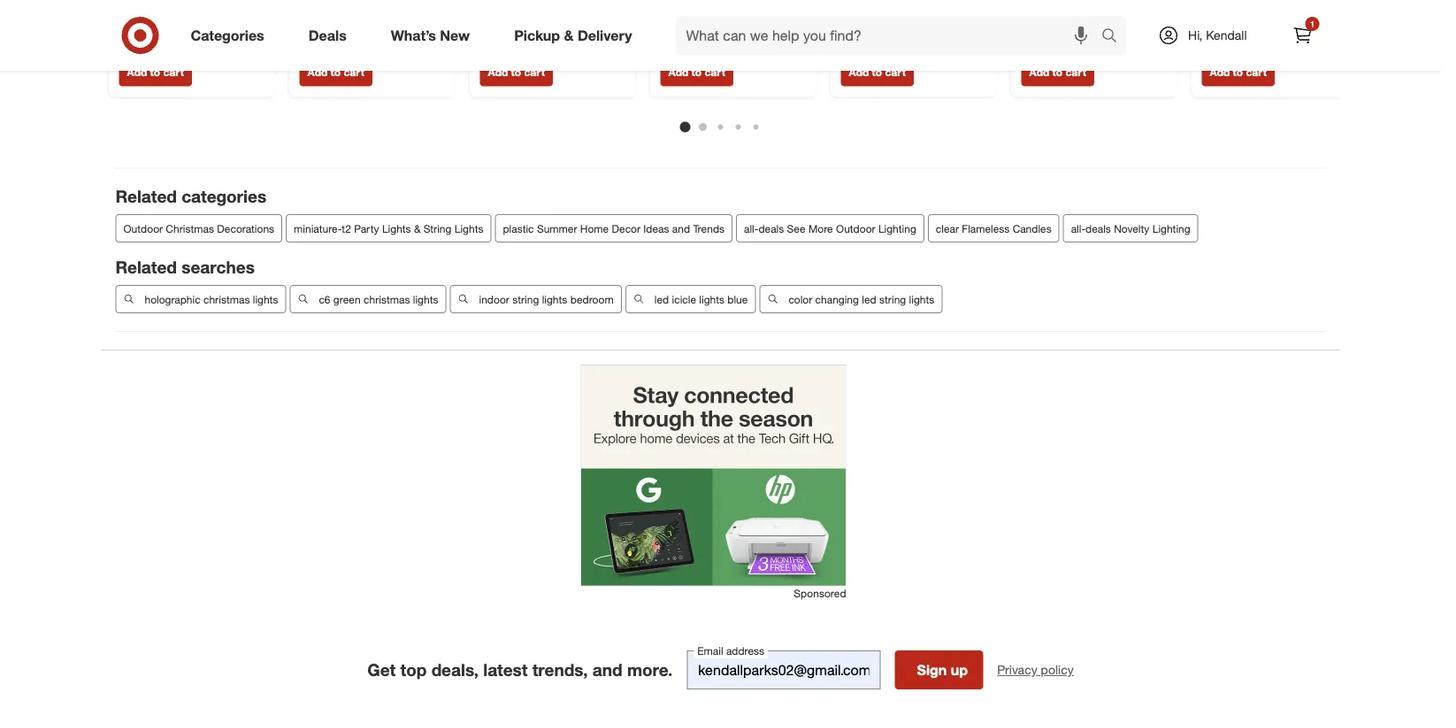 Task type: describe. For each thing, give the bounding box(es) containing it.
5 lights from the left
[[910, 292, 935, 306]]

all-deals see more outdoor lighting link
[[736, 214, 925, 243]]

party
[[354, 222, 379, 235]]

up
[[951, 661, 968, 679]]

1 add to cart button from the left
[[119, 58, 192, 86]]

lights for led icicle lights blue
[[700, 292, 725, 306]]

more.
[[628, 660, 673, 680]]

to for 3rd the add to cart button from the left
[[511, 65, 521, 79]]

categories
[[182, 186, 267, 207]]

cart for 6th the add to cart button from right
[[344, 65, 365, 79]]

reg $10.00 sale knit monogram christmas stocking white - wondershop™ add to cart
[[841, 3, 985, 79]]

sale for reg $5.00 sale
[[1069, 3, 1090, 16]]

holographic christmas lights link
[[116, 285, 286, 313]]

advertisement region
[[581, 365, 847, 586]]

miniature-t2 party lights & string lights link
[[286, 214, 492, 243]]

policy
[[1041, 662, 1074, 678]]

what's new
[[391, 27, 470, 44]]

6 add to cart button from the left
[[1022, 58, 1095, 86]]

pickup & delivery link
[[499, 16, 655, 55]]

deals
[[309, 27, 347, 44]]

led icicle lights blue
[[655, 292, 748, 306]]

monogram inside reg $10.00 sale knit monogram christmas stocking white - wondershop™ add to cart
[[867, 16, 927, 32]]

categories link
[[176, 16, 287, 55]]

novelty
[[1115, 222, 1150, 235]]

cart for 7th the add to cart button from left
[[1247, 65, 1267, 79]]

trends
[[693, 222, 725, 235]]

color changing led string lights link
[[760, 285, 943, 313]]

outdoor christmas decorations
[[123, 222, 274, 235]]

more
[[809, 222, 834, 235]]

summer
[[537, 222, 578, 235]]

latest
[[484, 660, 528, 680]]

& inside miniature-t2 party lights & string lights link
[[414, 222, 421, 235]]

related categories
[[116, 186, 267, 207]]

2 lights from the left
[[413, 292, 439, 306]]

plastic summer home decor ideas and trends
[[503, 222, 725, 235]]

$7.00
[[138, 3, 163, 16]]

string
[[424, 222, 452, 235]]

sign
[[918, 661, 947, 679]]

deals,
[[432, 660, 479, 680]]

knit inside $10.00 sale knit monogram christmas stocking red - wondershop™ add to cart
[[661, 16, 683, 32]]

1 lights from the left
[[382, 222, 411, 235]]

add inside reg $10.00 sale knit monogram christmas stocking white - wondershop™ add to cart
[[849, 65, 869, 79]]

indoor string lights bedroom link
[[450, 285, 622, 313]]

wondershop™ inside $10.00 sale knit monogram christmas stocking red - wondershop™ add to cart
[[661, 47, 738, 63]]

deals link
[[294, 16, 369, 55]]

miniature-
[[294, 222, 342, 235]]

reg $5.00 sale
[[1022, 3, 1090, 16]]

knit inside reg $10.00 sale knit monogram christmas stocking white - wondershop™ add to cart
[[841, 16, 863, 32]]

add to cart for 6th the add to cart button from right
[[308, 65, 365, 79]]

related for related categories
[[116, 186, 177, 207]]

to for 7th the add to cart button from right
[[150, 65, 160, 79]]

$10.00 inside reg $10.00 sale knit monogram christmas stocking white - wondershop™ add to cart
[[860, 3, 892, 16]]

sponsored
[[794, 587, 847, 600]]

cart for 3rd the add to cart button from the left
[[524, 65, 545, 79]]

what's
[[391, 27, 436, 44]]

pickup
[[514, 27, 560, 44]]

sign up
[[918, 661, 968, 679]]

1 link
[[1284, 16, 1323, 55]]

2 christmas from the left
[[364, 292, 410, 306]]

indoor string lights bedroom
[[479, 292, 614, 306]]

new
[[440, 27, 470, 44]]

white
[[953, 32, 985, 47]]

all-deals novelty lighting link
[[1064, 214, 1199, 243]]

& inside "pickup & delivery" link
[[564, 27, 574, 44]]

lighting inside all-deals novelty lighting "link"
[[1153, 222, 1191, 235]]

categories
[[191, 27, 264, 44]]

to for 6th the add to cart button from left
[[1053, 65, 1063, 79]]

sign up button
[[895, 651, 984, 690]]

lights for holographic christmas lights
[[253, 292, 278, 306]]

c6
[[319, 292, 331, 306]]

holographic
[[145, 292, 201, 306]]

bedroom
[[571, 292, 614, 306]]

red
[[773, 32, 795, 47]]

1 christmas from the left
[[204, 292, 250, 306]]

and for trends,
[[593, 660, 623, 680]]

related for related searches
[[116, 257, 177, 277]]

- inside reg $10.00 sale knit monogram christmas stocking white - wondershop™ add to cart
[[841, 47, 846, 63]]

outdoor inside outdoor christmas decorations link
[[123, 222, 163, 235]]

add to cart for 7th the add to cart button from left
[[1210, 65, 1267, 79]]

t2
[[342, 222, 351, 235]]

candles
[[1013, 222, 1052, 235]]

led icicle lights blue link
[[626, 285, 756, 313]]

reg for reg $7.00
[[119, 3, 135, 16]]

all- for all-deals novelty lighting
[[1072, 222, 1086, 235]]

privacy
[[998, 662, 1038, 678]]

to inside reg $10.00 sale knit monogram christmas stocking white - wondershop™ add to cart
[[872, 65, 883, 79]]

get
[[368, 660, 396, 680]]

hi, kendall
[[1189, 27, 1248, 43]]

sale for reg $10.00 sale knit monogram christmas stocking white - wondershop™ add to cart
[[895, 3, 915, 16]]

add to cart for 6th the add to cart button from left
[[1030, 65, 1087, 79]]

lighting inside all-deals see more outdoor lighting link
[[879, 222, 917, 235]]

add to cart for 7th the add to cart button from right
[[127, 65, 184, 79]]

decorations
[[217, 222, 274, 235]]

delivery
[[578, 27, 632, 44]]

outdoor christmas decorations link
[[116, 214, 282, 243]]

to for 6th the add to cart button from right
[[331, 65, 341, 79]]

privacy policy
[[998, 662, 1074, 678]]



Task type: locate. For each thing, give the bounding box(es) containing it.
related up "holographic"
[[116, 257, 177, 277]]

0 horizontal spatial wondershop™
[[661, 47, 738, 63]]

monogram inside $10.00 sale knit monogram christmas stocking red - wondershop™ add to cart
[[686, 16, 746, 32]]

color changing led string lights
[[789, 292, 935, 306]]

1 vertical spatial and
[[593, 660, 623, 680]]

stocking left white
[[901, 32, 950, 47]]

plastic
[[503, 222, 534, 235]]

reg inside reg $10.00 sale knit monogram christmas stocking white - wondershop™ add to cart
[[841, 3, 857, 16]]

3 add to cart from the left
[[488, 65, 545, 79]]

1 horizontal spatial sale
[[895, 3, 915, 16]]

deals for novelty
[[1086, 222, 1112, 235]]

deals left "see"
[[759, 222, 784, 235]]

2 sale from the left
[[895, 3, 915, 16]]

add for 3rd the add to cart button from the left
[[488, 65, 508, 79]]

1 led from the left
[[655, 292, 669, 306]]

1 horizontal spatial lighting
[[1153, 222, 1191, 235]]

knit right red
[[841, 16, 863, 32]]

3 reg from the left
[[1022, 3, 1037, 16]]

cart for 7th the add to cart button from right
[[163, 65, 184, 79]]

reg for reg $5.00 sale
[[1022, 3, 1037, 16]]

to
[[150, 65, 160, 79], [331, 65, 341, 79], [511, 65, 521, 79], [692, 65, 702, 79], [872, 65, 883, 79], [1053, 65, 1063, 79], [1234, 65, 1244, 79]]

1 horizontal spatial christmas
[[661, 32, 717, 47]]

knit
[[661, 16, 683, 32], [841, 16, 863, 32]]

clear flameless candles link
[[928, 214, 1060, 243]]

1 vertical spatial &
[[414, 222, 421, 235]]

1
[[1311, 18, 1316, 29]]

2 string from the left
[[880, 292, 907, 306]]

2 horizontal spatial christmas
[[841, 32, 898, 47]]

1 horizontal spatial led
[[862, 292, 877, 306]]

$10.00
[[679, 3, 711, 16], [860, 3, 892, 16]]

cart inside reg $10.00 sale knit monogram christmas stocking white - wondershop™ add to cart
[[886, 65, 906, 79]]

ideas
[[644, 222, 670, 235]]

stocking
[[721, 32, 769, 47], [901, 32, 950, 47]]

1 horizontal spatial all-
[[1072, 222, 1086, 235]]

1 to from the left
[[150, 65, 160, 79]]

christmas inside reg $10.00 sale knit monogram christmas stocking white - wondershop™ add to cart
[[841, 32, 898, 47]]

all-deals see more outdoor lighting
[[744, 222, 917, 235]]

0 horizontal spatial and
[[593, 660, 623, 680]]

4 cart from the left
[[705, 65, 726, 79]]

flameless
[[962, 222, 1010, 235]]

all- for all-deals see more outdoor lighting
[[744, 222, 759, 235]]

string right indoor
[[513, 292, 539, 306]]

7 add from the left
[[1210, 65, 1231, 79]]

2 horizontal spatial sale
[[1069, 3, 1090, 16]]

to inside $10.00 sale knit monogram christmas stocking red - wondershop™ add to cart
[[692, 65, 702, 79]]

4 lights from the left
[[700, 292, 725, 306]]

add to cart for 3rd the add to cart button from the left
[[488, 65, 545, 79]]

0 vertical spatial and
[[673, 222, 691, 235]]

1 knit from the left
[[661, 16, 683, 32]]

1 stocking from the left
[[721, 32, 769, 47]]

- inside $10.00 sale knit monogram christmas stocking red - wondershop™ add to cart
[[799, 32, 803, 47]]

2 add from the left
[[308, 65, 328, 79]]

hi,
[[1189, 27, 1203, 43]]

reg $7.00
[[119, 3, 163, 16]]

related up 'outdoor christmas decorations'
[[116, 186, 177, 207]]

5 add from the left
[[849, 65, 869, 79]]

7 cart from the left
[[1247, 65, 1267, 79]]

deals inside "link"
[[1086, 222, 1112, 235]]

&
[[564, 27, 574, 44], [414, 222, 421, 235]]

miniature-t2 party lights & string lights
[[294, 222, 484, 235]]

c6 green christmas lights link
[[290, 285, 447, 313]]

2 monogram from the left
[[867, 16, 927, 32]]

lights right changing
[[910, 292, 935, 306]]

1 add from the left
[[127, 65, 147, 79]]

cart inside $10.00 sale knit monogram christmas stocking red - wondershop™ add to cart
[[705, 65, 726, 79]]

1 horizontal spatial stocking
[[901, 32, 950, 47]]

1 horizontal spatial string
[[880, 292, 907, 306]]

1 horizontal spatial christmas
[[364, 292, 410, 306]]

sale
[[714, 3, 735, 16], [895, 3, 915, 16], [1069, 3, 1090, 16]]

6 add from the left
[[1030, 65, 1050, 79]]

string inside indoor string lights bedroom link
[[513, 292, 539, 306]]

1 horizontal spatial and
[[673, 222, 691, 235]]

1 horizontal spatial knit
[[841, 16, 863, 32]]

$5.00
[[1040, 3, 1066, 16]]

0 horizontal spatial christmas
[[204, 292, 250, 306]]

1 cart from the left
[[163, 65, 184, 79]]

string
[[513, 292, 539, 306], [880, 292, 907, 306]]

c6 green christmas lights
[[319, 292, 439, 306]]

to for 7th the add to cart button from left
[[1234, 65, 1244, 79]]

lighting right novelty
[[1153, 222, 1191, 235]]

lights left indoor
[[413, 292, 439, 306]]

-
[[799, 32, 803, 47], [841, 47, 846, 63]]

0 horizontal spatial reg
[[119, 3, 135, 16]]

led left the icicle
[[655, 292, 669, 306]]

None text field
[[687, 651, 881, 690]]

christmas right red
[[841, 32, 898, 47]]

and left more. in the bottom left of the page
[[593, 660, 623, 680]]

outdoor up related searches
[[123, 222, 163, 235]]

0 horizontal spatial $10.00
[[679, 3, 711, 16]]

& left string
[[414, 222, 421, 235]]

monogram left red
[[686, 16, 746, 32]]

changing
[[816, 292, 859, 306]]

1 sale from the left
[[714, 3, 735, 16]]

add inside $10.00 sale knit monogram christmas stocking red - wondershop™ add to cart
[[669, 65, 689, 79]]

christmas down related categories
[[166, 222, 214, 235]]

0 horizontal spatial string
[[513, 292, 539, 306]]

1 horizontal spatial lights
[[455, 222, 484, 235]]

related
[[116, 186, 177, 207], [116, 257, 177, 277]]

icicle
[[672, 292, 697, 306]]

lights left blue
[[700, 292, 725, 306]]

2 stocking from the left
[[901, 32, 950, 47]]

and for ideas
[[673, 222, 691, 235]]

add for 6th the add to cart button from right
[[308, 65, 328, 79]]

5 add to cart from the left
[[1210, 65, 1267, 79]]

1 deals from the left
[[759, 222, 784, 235]]

4 add to cart button from the left
[[661, 58, 734, 86]]

christmas right 'green'
[[364, 292, 410, 306]]

christmas down "searches"
[[204, 292, 250, 306]]

lights right string
[[455, 222, 484, 235]]

1 related from the top
[[116, 186, 177, 207]]

add to cart
[[127, 65, 184, 79], [308, 65, 365, 79], [488, 65, 545, 79], [1030, 65, 1087, 79], [1210, 65, 1267, 79]]

5 to from the left
[[872, 65, 883, 79]]

all- right trends
[[744, 222, 759, 235]]

deals
[[759, 222, 784, 235], [1086, 222, 1112, 235]]

2 lights from the left
[[455, 222, 484, 235]]

add
[[127, 65, 147, 79], [308, 65, 328, 79], [488, 65, 508, 79], [669, 65, 689, 79], [849, 65, 869, 79], [1030, 65, 1050, 79], [1210, 65, 1231, 79]]

2 $10.00 from the left
[[860, 3, 892, 16]]

and
[[673, 222, 691, 235], [593, 660, 623, 680]]

add to cart down kendall
[[1210, 65, 1267, 79]]

1 horizontal spatial deals
[[1086, 222, 1112, 235]]

sale inside reg $10.00 sale knit monogram christmas stocking white - wondershop™ add to cart
[[895, 3, 915, 16]]

and right ideas
[[673, 222, 691, 235]]

indoor
[[479, 292, 510, 306]]

1 wondershop™ from the left
[[661, 47, 738, 63]]

outdoor inside all-deals see more outdoor lighting link
[[837, 222, 876, 235]]

2 to from the left
[[331, 65, 341, 79]]

4 to from the left
[[692, 65, 702, 79]]

1 reg from the left
[[119, 3, 135, 16]]

2 lighting from the left
[[1153, 222, 1191, 235]]

2 horizontal spatial reg
[[1022, 3, 1037, 16]]

what's new link
[[376, 16, 492, 55]]

outdoor
[[123, 222, 163, 235], [837, 222, 876, 235]]

0 horizontal spatial &
[[414, 222, 421, 235]]

wondershop™ inside reg $10.00 sale knit monogram christmas stocking white - wondershop™ add to cart
[[850, 47, 927, 63]]

What can we help you find? suggestions appear below search field
[[676, 16, 1107, 55]]

monogram
[[686, 16, 746, 32], [867, 16, 927, 32]]

color
[[789, 292, 813, 306]]

christmas
[[661, 32, 717, 47], [841, 32, 898, 47], [166, 222, 214, 235]]

privacy policy link
[[998, 661, 1074, 679]]

add to cart down the pickup
[[488, 65, 545, 79]]

searches
[[182, 257, 255, 277]]

reg for reg $10.00 sale knit monogram christmas stocking white - wondershop™ add to cart
[[841, 3, 857, 16]]

lighting left clear
[[879, 222, 917, 235]]

1 $10.00 from the left
[[679, 3, 711, 16]]

and inside "link"
[[673, 222, 691, 235]]

all-deals novelty lighting
[[1072, 222, 1191, 235]]

2 deals from the left
[[1086, 222, 1112, 235]]

see
[[787, 222, 806, 235]]

7 to from the left
[[1234, 65, 1244, 79]]

1 horizontal spatial -
[[841, 47, 846, 63]]

clear flameless candles
[[936, 222, 1052, 235]]

led right changing
[[862, 292, 877, 306]]

deals for see
[[759, 222, 784, 235]]

1 string from the left
[[513, 292, 539, 306]]

2 led from the left
[[862, 292, 877, 306]]

4 add from the left
[[669, 65, 689, 79]]

pickup & delivery
[[514, 27, 632, 44]]

3 add to cart button from the left
[[480, 58, 553, 86]]

all- inside "link"
[[1072, 222, 1086, 235]]

6 to from the left
[[1053, 65, 1063, 79]]

0 horizontal spatial knit
[[661, 16, 683, 32]]

home
[[581, 222, 609, 235]]

lights
[[253, 292, 278, 306], [413, 292, 439, 306], [542, 292, 568, 306], [700, 292, 725, 306], [910, 292, 935, 306]]

kendall
[[1207, 27, 1248, 43]]

string right changing
[[880, 292, 907, 306]]

top
[[401, 660, 427, 680]]

0 horizontal spatial led
[[655, 292, 669, 306]]

1 horizontal spatial $10.00
[[860, 3, 892, 16]]

2 add to cart button from the left
[[300, 58, 373, 86]]

0 vertical spatial &
[[564, 27, 574, 44]]

0 horizontal spatial -
[[799, 32, 803, 47]]

0 horizontal spatial christmas
[[166, 222, 214, 235]]

2 related from the top
[[116, 257, 177, 277]]

add to cart down the "reg $5.00 sale"
[[1030, 65, 1087, 79]]

add for 6th the add to cart button from left
[[1030, 65, 1050, 79]]

holographic christmas lights
[[145, 292, 278, 306]]

1 lights from the left
[[253, 292, 278, 306]]

0 horizontal spatial outdoor
[[123, 222, 163, 235]]

christmas
[[204, 292, 250, 306], [364, 292, 410, 306]]

reg
[[119, 3, 135, 16], [841, 3, 857, 16], [1022, 3, 1037, 16]]

plastic summer home decor ideas and trends link
[[495, 214, 733, 243]]

all-
[[744, 222, 759, 235], [1072, 222, 1086, 235]]

add to cart down 'deals' link
[[308, 65, 365, 79]]

5 add to cart button from the left
[[841, 58, 914, 86]]

0 vertical spatial related
[[116, 186, 177, 207]]

stocking inside reg $10.00 sale knit monogram christmas stocking white - wondershop™ add to cart
[[901, 32, 950, 47]]

1 monogram from the left
[[686, 16, 746, 32]]

0 horizontal spatial stocking
[[721, 32, 769, 47]]

1 horizontal spatial &
[[564, 27, 574, 44]]

2 knit from the left
[[841, 16, 863, 32]]

clear
[[936, 222, 959, 235]]

0 horizontal spatial deals
[[759, 222, 784, 235]]

stocking left red
[[721, 32, 769, 47]]

0 horizontal spatial monogram
[[686, 16, 746, 32]]

christmas inside $10.00 sale knit monogram christmas stocking red - wondershop™ add to cart
[[661, 32, 717, 47]]

& right the pickup
[[564, 27, 574, 44]]

string inside "color changing led string lights" link
[[880, 292, 907, 306]]

all- right 'candles' at the top right of the page
[[1072, 222, 1086, 235]]

0 horizontal spatial sale
[[714, 3, 735, 16]]

2 reg from the left
[[841, 3, 857, 16]]

sale inside $10.00 sale knit monogram christmas stocking red - wondershop™ add to cart
[[714, 3, 735, 16]]

stocking inside $10.00 sale knit monogram christmas stocking red - wondershop™ add to cart
[[721, 32, 769, 47]]

1 lighting from the left
[[879, 222, 917, 235]]

1 all- from the left
[[744, 222, 759, 235]]

3 sale from the left
[[1069, 3, 1090, 16]]

7 add to cart button from the left
[[1203, 58, 1275, 86]]

get top deals, latest trends, and more.
[[368, 660, 673, 680]]

1 horizontal spatial reg
[[841, 3, 857, 16]]

lights left bedroom
[[542, 292, 568, 306]]

wondershop™ left white
[[850, 47, 927, 63]]

2 outdoor from the left
[[837, 222, 876, 235]]

add for 7th the add to cart button from right
[[127, 65, 147, 79]]

lights down "searches"
[[253, 292, 278, 306]]

lights right party
[[382, 222, 411, 235]]

$10.00 sale knit monogram christmas stocking red - wondershop™ add to cart
[[661, 3, 803, 79]]

outdoor right more
[[837, 222, 876, 235]]

3 add from the left
[[488, 65, 508, 79]]

search
[[1094, 28, 1137, 46]]

1 add to cart from the left
[[127, 65, 184, 79]]

blue
[[728, 292, 748, 306]]

christmas right delivery
[[661, 32, 717, 47]]

1 horizontal spatial monogram
[[867, 16, 927, 32]]

search button
[[1094, 16, 1137, 58]]

2 all- from the left
[[1072, 222, 1086, 235]]

3 to from the left
[[511, 65, 521, 79]]

cart for 6th the add to cart button from left
[[1066, 65, 1087, 79]]

1 horizontal spatial outdoor
[[837, 222, 876, 235]]

add to cart down $7.00
[[127, 65, 184, 79]]

lights
[[382, 222, 411, 235], [455, 222, 484, 235]]

0 horizontal spatial lights
[[382, 222, 411, 235]]

add for 7th the add to cart button from left
[[1210, 65, 1231, 79]]

related searches
[[116, 257, 255, 277]]

$10.00 inside $10.00 sale knit monogram christmas stocking red - wondershop™ add to cart
[[679, 3, 711, 16]]

2 cart from the left
[[344, 65, 365, 79]]

3 cart from the left
[[524, 65, 545, 79]]

add to cart button
[[119, 58, 192, 86], [300, 58, 373, 86], [480, 58, 553, 86], [661, 58, 734, 86], [841, 58, 914, 86], [1022, 58, 1095, 86], [1203, 58, 1275, 86]]

1 vertical spatial related
[[116, 257, 177, 277]]

trends,
[[533, 660, 588, 680]]

0 horizontal spatial lighting
[[879, 222, 917, 235]]

4 add to cart from the left
[[1030, 65, 1087, 79]]

2 wondershop™ from the left
[[850, 47, 927, 63]]

1 horizontal spatial wondershop™
[[850, 47, 927, 63]]

0 horizontal spatial all-
[[744, 222, 759, 235]]

wondershop™ left red
[[661, 47, 738, 63]]

knit right delivery
[[661, 16, 683, 32]]

deals left novelty
[[1086, 222, 1112, 235]]

5 cart from the left
[[886, 65, 906, 79]]

wondershop™
[[661, 47, 738, 63], [850, 47, 927, 63]]

3 lights from the left
[[542, 292, 568, 306]]

decor
[[612, 222, 641, 235]]

6 cart from the left
[[1066, 65, 1087, 79]]

green
[[334, 292, 361, 306]]

cart
[[163, 65, 184, 79], [344, 65, 365, 79], [524, 65, 545, 79], [705, 65, 726, 79], [886, 65, 906, 79], [1066, 65, 1087, 79], [1247, 65, 1267, 79]]

lights for indoor string lights bedroom
[[542, 292, 568, 306]]

monogram left white
[[867, 16, 927, 32]]

2 add to cart from the left
[[308, 65, 365, 79]]

1 outdoor from the left
[[123, 222, 163, 235]]



Task type: vqa. For each thing, say whether or not it's contained in the screenshot.
latest
yes



